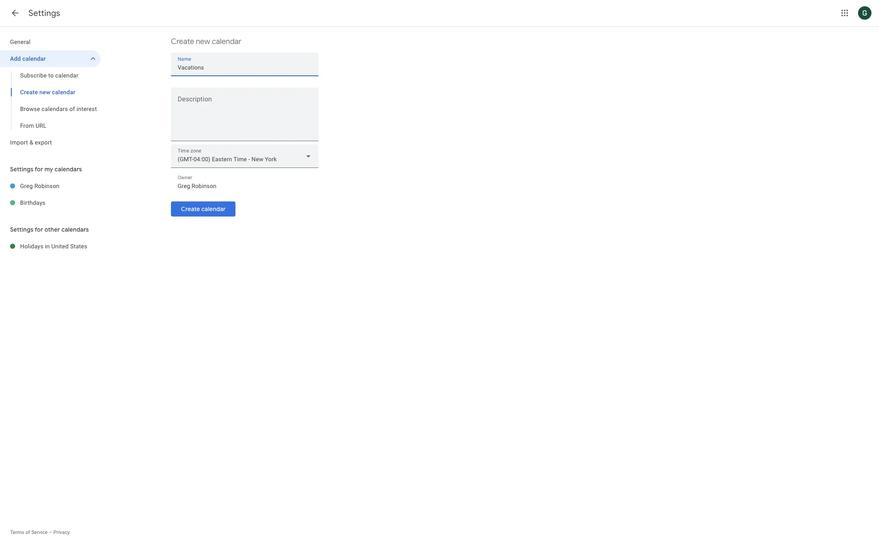 Task type: describe. For each thing, give the bounding box(es) containing it.
other
[[45, 226, 60, 233]]

in
[[45, 243, 50, 250]]

settings for settings
[[29, 8, 60, 18]]

holidays in united states
[[20, 243, 87, 250]]

browse
[[20, 106, 40, 112]]

0 vertical spatial of
[[69, 106, 75, 112]]

new inside tree
[[39, 89, 50, 96]]

calendar inside tree item
[[22, 55, 46, 62]]

add calendar
[[10, 55, 46, 62]]

terms
[[10, 530, 24, 536]]

add calendar tree item
[[0, 50, 101, 67]]

import
[[10, 139, 28, 146]]

interest
[[77, 106, 97, 112]]

from url
[[20, 122, 46, 129]]

holidays
[[20, 243, 43, 250]]

calendar inside button
[[201, 205, 226, 213]]

calendars for my
[[55, 166, 82, 173]]

tree containing general
[[0, 34, 101, 151]]

0 vertical spatial calendars
[[42, 106, 68, 112]]

greg robinson tree item
[[0, 178, 101, 194]]

0 horizontal spatial of
[[25, 530, 30, 536]]

service
[[31, 530, 48, 536]]

browse calendars of interest
[[20, 106, 97, 112]]

settings heading
[[29, 8, 60, 18]]

united
[[51, 243, 69, 250]]

settings for settings for other calendars
[[10, 226, 33, 233]]



Task type: vqa. For each thing, say whether or not it's contained in the screenshot.
February 29 element
no



Task type: locate. For each thing, give the bounding box(es) containing it.
create
[[171, 37, 194, 47], [20, 89, 38, 96], [181, 205, 200, 213]]

0 vertical spatial for
[[35, 166, 43, 173]]

settings up holidays
[[10, 226, 33, 233]]

1 horizontal spatial new
[[196, 37, 210, 47]]

new
[[196, 37, 210, 47], [39, 89, 50, 96]]

holidays in united states tree item
[[0, 238, 101, 255]]

terms of service – privacy
[[10, 530, 70, 536]]

birthdays
[[20, 200, 45, 206]]

for for my
[[35, 166, 43, 173]]

group
[[0, 67, 101, 134]]

for left my at the left top
[[35, 166, 43, 173]]

to
[[48, 72, 54, 79]]

1 vertical spatial create new calendar
[[20, 89, 75, 96]]

birthdays tree item
[[0, 194, 101, 211]]

group containing subscribe to calendar
[[0, 67, 101, 134]]

1 vertical spatial calendars
[[55, 166, 82, 173]]

for left other
[[35, 226, 43, 233]]

1 horizontal spatial create new calendar
[[171, 37, 241, 47]]

add
[[10, 55, 21, 62]]

greg
[[20, 183, 33, 189]]

1 vertical spatial new
[[39, 89, 50, 96]]

calendars up url
[[42, 106, 68, 112]]

2 vertical spatial settings
[[10, 226, 33, 233]]

import & export
[[10, 139, 52, 146]]

settings for other calendars
[[10, 226, 89, 233]]

1 for from the top
[[35, 166, 43, 173]]

calendars up states
[[61, 226, 89, 233]]

export
[[35, 139, 52, 146]]

1 horizontal spatial of
[[69, 106, 75, 112]]

tree
[[0, 34, 101, 151]]

calendars for other
[[61, 226, 89, 233]]

from
[[20, 122, 34, 129]]

calendars right my at the left top
[[55, 166, 82, 173]]

go back image
[[10, 8, 20, 18]]

&
[[30, 139, 33, 146]]

of
[[69, 106, 75, 112], [25, 530, 30, 536]]

–
[[49, 530, 52, 536]]

1 vertical spatial settings
[[10, 166, 33, 173]]

general
[[10, 39, 31, 45]]

for
[[35, 166, 43, 173], [35, 226, 43, 233]]

2 vertical spatial calendars
[[61, 226, 89, 233]]

2 for from the top
[[35, 226, 43, 233]]

settings for my calendars tree
[[0, 178, 101, 211]]

create calendar
[[181, 205, 226, 213]]

settings for my calendars
[[10, 166, 82, 173]]

create inside button
[[181, 205, 200, 213]]

calendar
[[212, 37, 241, 47], [22, 55, 46, 62], [55, 72, 78, 79], [52, 89, 75, 96], [201, 205, 226, 213]]

privacy
[[53, 530, 70, 536]]

holidays in united states link
[[20, 238, 101, 255]]

1 vertical spatial of
[[25, 530, 30, 536]]

for for other
[[35, 226, 43, 233]]

None field
[[171, 145, 319, 168]]

settings for settings for my calendars
[[10, 166, 33, 173]]

create new calendar
[[171, 37, 241, 47], [20, 89, 75, 96]]

create new calendar inside tree
[[20, 89, 75, 96]]

url
[[36, 122, 46, 129]]

2 vertical spatial create
[[181, 205, 200, 213]]

0 vertical spatial settings
[[29, 8, 60, 18]]

states
[[70, 243, 87, 250]]

1 vertical spatial create
[[20, 89, 38, 96]]

0 vertical spatial create
[[171, 37, 194, 47]]

robinson
[[34, 183, 60, 189]]

privacy link
[[53, 530, 70, 536]]

0 vertical spatial create new calendar
[[171, 37, 241, 47]]

birthdays link
[[20, 194, 101, 211]]

0 horizontal spatial create new calendar
[[20, 89, 75, 96]]

terms of service link
[[10, 530, 48, 536]]

subscribe to calendar
[[20, 72, 78, 79]]

subscribe
[[20, 72, 47, 79]]

None text field
[[178, 62, 312, 73], [171, 97, 319, 137], [178, 180, 312, 192], [178, 62, 312, 73], [171, 97, 319, 137], [178, 180, 312, 192]]

my
[[45, 166, 53, 173]]

calendars
[[42, 106, 68, 112], [55, 166, 82, 173], [61, 226, 89, 233]]

settings right go back image
[[29, 8, 60, 18]]

settings up greg
[[10, 166, 33, 173]]

greg robinson
[[20, 183, 60, 189]]

of right terms
[[25, 530, 30, 536]]

settings
[[29, 8, 60, 18], [10, 166, 33, 173], [10, 226, 33, 233]]

create calendar button
[[171, 199, 236, 219]]

1 vertical spatial for
[[35, 226, 43, 233]]

of left interest
[[69, 106, 75, 112]]

0 horizontal spatial new
[[39, 89, 50, 96]]

0 vertical spatial new
[[196, 37, 210, 47]]



